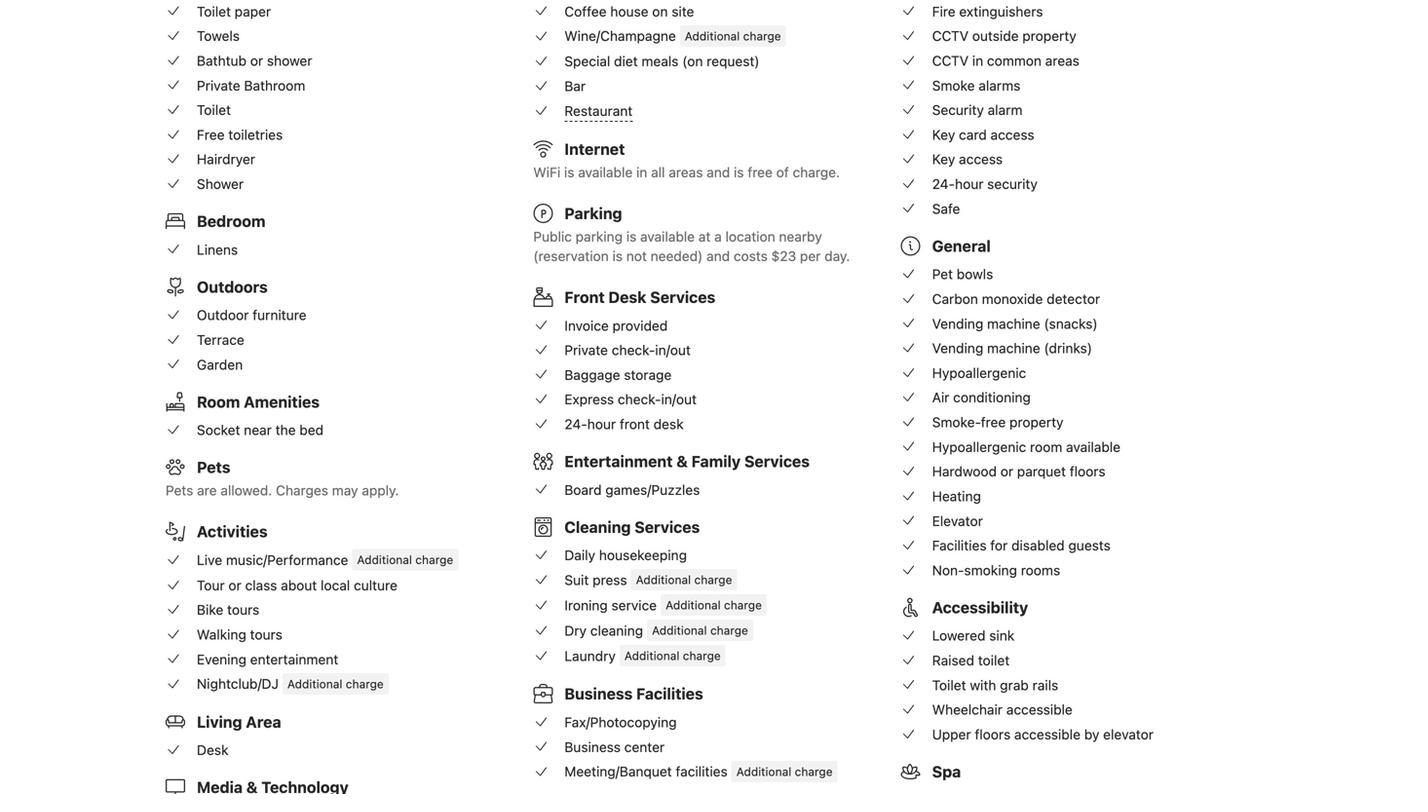 Task type: vqa. For each thing, say whether or not it's contained in the screenshot.


Task type: locate. For each thing, give the bounding box(es) containing it.
1 vertical spatial vending
[[932, 340, 984, 356]]

0 vertical spatial pets
[[197, 458, 230, 477]]

for
[[990, 538, 1008, 554]]

may
[[332, 483, 358, 499]]

1 business from the top
[[565, 685, 633, 703]]

and right all
[[707, 164, 730, 180]]

key for key access
[[932, 151, 955, 167]]

2 vending from the top
[[932, 340, 984, 356]]

pet
[[932, 266, 953, 282]]

additional down entertainment
[[287, 677, 342, 691]]

key down security
[[932, 127, 955, 143]]

1 vertical spatial in
[[636, 164, 647, 180]]

1 vertical spatial key
[[932, 151, 955, 167]]

1 vertical spatial hypoallergenic
[[932, 439, 1026, 455]]

additional down ironing service additional charge on the bottom of the page
[[652, 624, 707, 637]]

access down "alarm"
[[991, 127, 1035, 143]]

non-
[[932, 562, 964, 578]]

elevator
[[1103, 727, 1154, 743]]

private down the invoice on the top of the page
[[565, 342, 608, 358]]

charge inside meeting/banquet facilities additional charge
[[795, 765, 833, 778]]

0 vertical spatial check-
[[612, 342, 655, 358]]

toiletries
[[228, 127, 283, 143]]

24- down express
[[565, 416, 587, 432]]

in left all
[[636, 164, 647, 180]]

is
[[564, 164, 574, 180], [734, 164, 744, 180], [626, 228, 637, 245], [613, 248, 623, 264]]

2 hypoallergenic from the top
[[932, 439, 1026, 455]]

0 vertical spatial machine
[[987, 316, 1040, 332]]

vending machine (drinks)
[[932, 340, 1092, 356]]

family
[[692, 452, 741, 471]]

0 horizontal spatial facilities
[[636, 685, 703, 703]]

facilities down laundry additional charge
[[636, 685, 703, 703]]

business up fax/photocopying
[[565, 685, 633, 703]]

0 vertical spatial hour
[[955, 176, 984, 192]]

2 vertical spatial toilet
[[932, 677, 966, 693]]

1 horizontal spatial desk
[[609, 288, 647, 306]]

toilet
[[978, 653, 1010, 669]]

24- up "safe"
[[932, 176, 955, 192]]

2 business from the top
[[565, 739, 621, 755]]

site
[[672, 3, 694, 19]]

0 vertical spatial tours
[[227, 602, 260, 618]]

0 horizontal spatial private
[[197, 77, 240, 93]]

1 horizontal spatial or
[[250, 53, 263, 69]]

machine for (drinks)
[[987, 340, 1040, 356]]

(on
[[682, 53, 703, 69]]

in/out for express check-in/out
[[661, 391, 697, 408]]

private for private bathroom
[[197, 77, 240, 93]]

0 vertical spatial free
[[748, 164, 773, 180]]

0 horizontal spatial free
[[748, 164, 773, 180]]

free down conditioning
[[981, 414, 1006, 430]]

tours for bike tours
[[227, 602, 260, 618]]

hour down "key access"
[[955, 176, 984, 192]]

property up room
[[1010, 414, 1064, 430]]

key down key card access
[[932, 151, 955, 167]]

1 machine from the top
[[987, 316, 1040, 332]]

check- up front in the bottom of the page
[[618, 391, 661, 408]]

1 and from the top
[[707, 164, 730, 180]]

parking
[[576, 228, 623, 245]]

check- for private
[[612, 342, 655, 358]]

machine down monoxide
[[987, 316, 1040, 332]]

bathtub
[[197, 53, 247, 69]]

2 horizontal spatial available
[[1066, 439, 1121, 455]]

1 horizontal spatial free
[[981, 414, 1006, 430]]

wifi
[[533, 164, 561, 180]]

1 vertical spatial 24-
[[565, 416, 587, 432]]

0 horizontal spatial floors
[[975, 727, 1011, 743]]

available down 'internet'
[[578, 164, 633, 180]]

desk up invoice provided
[[609, 288, 647, 306]]

or for shower
[[250, 53, 263, 69]]

0 horizontal spatial 24-
[[565, 416, 587, 432]]

key for key card access
[[932, 127, 955, 143]]

accessible
[[1007, 702, 1073, 718], [1014, 727, 1081, 743]]

0 horizontal spatial available
[[578, 164, 633, 180]]

in
[[972, 53, 983, 69], [636, 164, 647, 180]]

hypoallergenic room available
[[932, 439, 1121, 455]]

is up not on the left top of the page
[[626, 228, 637, 245]]

facilities for disabled guests
[[932, 538, 1111, 554]]

2 vertical spatial available
[[1066, 439, 1121, 455]]

additional down dry cleaning additional charge
[[625, 649, 680, 663]]

by
[[1084, 727, 1100, 743]]

1 key from the top
[[932, 127, 955, 143]]

suit press additional charge
[[565, 572, 732, 588]]

toilet up the towels
[[197, 3, 231, 19]]

areas right common
[[1045, 53, 1080, 69]]

0 vertical spatial areas
[[1045, 53, 1080, 69]]

0 horizontal spatial or
[[228, 577, 241, 593]]

hour down express
[[587, 416, 616, 432]]

2 cctv from the top
[[932, 53, 969, 69]]

0 vertical spatial in/out
[[655, 342, 691, 358]]

in up smoke alarms
[[972, 53, 983, 69]]

1 vertical spatial tours
[[250, 627, 282, 643]]

machine down vending machine (snacks)
[[987, 340, 1040, 356]]

facilities down elevator
[[932, 538, 987, 554]]

pets up are
[[197, 458, 230, 477]]

2 vertical spatial services
[[635, 518, 700, 536]]

entertainment & family services
[[565, 452, 810, 471]]

1 vertical spatial desk
[[197, 742, 229, 758]]

2 vertical spatial or
[[228, 577, 241, 593]]

about
[[281, 577, 317, 593]]

1 vertical spatial hour
[[587, 416, 616, 432]]

1 vending from the top
[[932, 316, 984, 332]]

extinguishers
[[959, 3, 1043, 19]]

0 vertical spatial business
[[565, 685, 633, 703]]

bike
[[197, 602, 223, 618]]

or for parquet
[[1001, 464, 1014, 480]]

smoke
[[932, 77, 975, 93]]

areas right all
[[669, 164, 703, 180]]

or right tour
[[228, 577, 241, 593]]

24- for 24-hour security
[[932, 176, 955, 192]]

1 vertical spatial business
[[565, 739, 621, 755]]

pets for pets
[[197, 458, 230, 477]]

dry
[[565, 623, 587, 639]]

request)
[[707, 53, 760, 69]]

0 vertical spatial toilet
[[197, 3, 231, 19]]

provided
[[613, 317, 668, 334]]

1 cctv from the top
[[932, 28, 969, 44]]

wifi is available in all areas and is free of charge.
[[533, 164, 840, 180]]

1 horizontal spatial pets
[[197, 458, 230, 477]]

1 vertical spatial pets
[[166, 483, 193, 499]]

check-
[[612, 342, 655, 358], [618, 391, 661, 408]]

toilet down the raised
[[932, 677, 966, 693]]

1 horizontal spatial floors
[[1070, 464, 1106, 480]]

services up housekeeping
[[635, 518, 700, 536]]

1 horizontal spatial facilities
[[932, 538, 987, 554]]

parking
[[565, 204, 622, 223]]

or down hypoallergenic room available
[[1001, 464, 1014, 480]]

charge inside ironing service additional charge
[[724, 599, 762, 612]]

outdoor
[[197, 307, 249, 323]]

0 vertical spatial cctv
[[932, 28, 969, 44]]

toilet up free
[[197, 102, 231, 118]]

room
[[1030, 439, 1063, 455]]

0 vertical spatial vending
[[932, 316, 984, 332]]

wheelchair
[[932, 702, 1003, 718]]

services right family
[[745, 452, 810, 471]]

0 vertical spatial 24-
[[932, 176, 955, 192]]

public parking is available at a location nearby (reservation is not needed) and costs $23 per day.
[[533, 228, 850, 264]]

1 vertical spatial in/out
[[661, 391, 697, 408]]

1 vertical spatial cctv
[[932, 53, 969, 69]]

1 vertical spatial private
[[565, 342, 608, 358]]

1 horizontal spatial available
[[640, 228, 695, 245]]

0 vertical spatial or
[[250, 53, 263, 69]]

floors down wheelchair accessible
[[975, 727, 1011, 743]]

available inside public parking is available at a location nearby (reservation is not needed) and costs $23 per day.
[[640, 228, 695, 245]]

dry cleaning additional charge
[[565, 623, 748, 639]]

1 hypoallergenic from the top
[[932, 365, 1026, 381]]

additional up ironing service additional charge on the bottom of the page
[[636, 573, 691, 587]]

1 vertical spatial areas
[[669, 164, 703, 180]]

floors
[[1070, 464, 1106, 480], [975, 727, 1011, 743]]

facilities
[[932, 538, 987, 554], [636, 685, 703, 703]]

meals
[[642, 53, 679, 69]]

charge inside suit press additional charge
[[694, 573, 732, 587]]

24-hour security
[[932, 176, 1038, 192]]

1 horizontal spatial 24-
[[932, 176, 955, 192]]

vending machine (snacks)
[[932, 316, 1098, 332]]

private down bathtub
[[197, 77, 240, 93]]

0 vertical spatial key
[[932, 127, 955, 143]]

toilet for toilet with grab rails
[[932, 677, 966, 693]]

additional up (on
[[685, 29, 740, 43]]

24-hour front desk
[[565, 416, 684, 432]]

0 vertical spatial hypoallergenic
[[932, 365, 1026, 381]]

free left of
[[748, 164, 773, 180]]

available right room
[[1066, 439, 1121, 455]]

in/out up desk
[[661, 391, 697, 408]]

and inside public parking is available at a location nearby (reservation is not needed) and costs $23 per day.
[[707, 248, 730, 264]]

2 key from the top
[[932, 151, 955, 167]]

outdoors
[[197, 278, 268, 296]]

additional inside ironing service additional charge
[[666, 599, 721, 612]]

additional right facilities
[[736, 765, 792, 778]]

amenities
[[244, 393, 320, 411]]

&
[[677, 452, 688, 471]]

pets left are
[[166, 483, 193, 499]]

press
[[593, 572, 627, 588]]

2 machine from the top
[[987, 340, 1040, 356]]

floors right parquet
[[1070, 464, 1106, 480]]

hypoallergenic up hardwood
[[932, 439, 1026, 455]]

safe
[[932, 201, 960, 217]]

0 vertical spatial floors
[[1070, 464, 1106, 480]]

carbon
[[932, 291, 978, 307]]

and
[[707, 164, 730, 180], [707, 248, 730, 264]]

service
[[612, 597, 657, 613]]

desk down living
[[197, 742, 229, 758]]

socket
[[197, 422, 240, 438]]

walking
[[197, 627, 246, 643]]

meeting/banquet
[[565, 764, 672, 780]]

toilet for toilet
[[197, 102, 231, 118]]

cctv down fire
[[932, 28, 969, 44]]

available
[[578, 164, 633, 180], [640, 228, 695, 245], [1066, 439, 1121, 455]]

0 horizontal spatial hour
[[587, 416, 616, 432]]

additional inside suit press additional charge
[[636, 573, 691, 587]]

1 vertical spatial check-
[[618, 391, 661, 408]]

and down a
[[707, 248, 730, 264]]

accessible up upper floors accessible by elevator
[[1007, 702, 1073, 718]]

vending for vending machine (snacks)
[[932, 316, 984, 332]]

(drinks)
[[1044, 340, 1092, 356]]

services
[[650, 288, 716, 306], [745, 452, 810, 471], [635, 518, 700, 536]]

cctv up smoke at right
[[932, 53, 969, 69]]

1 vertical spatial toilet
[[197, 102, 231, 118]]

key access
[[932, 151, 1003, 167]]

wheelchair accessible
[[932, 702, 1073, 718]]

0 horizontal spatial pets
[[166, 483, 193, 499]]

additional inside wine/champagne additional charge
[[685, 29, 740, 43]]

2 horizontal spatial or
[[1001, 464, 1014, 480]]

0 vertical spatial available
[[578, 164, 633, 180]]

carbon monoxide detector
[[932, 291, 1100, 307]]

0 vertical spatial and
[[707, 164, 730, 180]]

1 vertical spatial and
[[707, 248, 730, 264]]

pets for pets are allowed. charges may apply.
[[166, 483, 193, 499]]

available up needed)
[[640, 228, 695, 245]]

culture
[[354, 577, 398, 593]]

fire
[[932, 3, 956, 19]]

1 horizontal spatial private
[[565, 342, 608, 358]]

hypoallergenic for hypoallergenic room available
[[932, 439, 1026, 455]]

meeting/banquet facilities additional charge
[[565, 764, 833, 780]]

business up meeting/banquet
[[565, 739, 621, 755]]

invoice
[[565, 317, 609, 334]]

near
[[244, 422, 272, 438]]

towels
[[197, 28, 240, 44]]

0 vertical spatial in
[[972, 53, 983, 69]]

of
[[776, 164, 789, 180]]

access down key card access
[[959, 151, 1003, 167]]

class
[[245, 577, 277, 593]]

services down needed)
[[650, 288, 716, 306]]

or up private bathroom
[[250, 53, 263, 69]]

entertainment
[[250, 651, 338, 667]]

additional inside live music/performance additional charge
[[357, 553, 412, 567]]

0 vertical spatial private
[[197, 77, 240, 93]]

check- down provided
[[612, 342, 655, 358]]

tours for walking tours
[[250, 627, 282, 643]]

1 vertical spatial property
[[1010, 414, 1064, 430]]

0 vertical spatial property
[[1023, 28, 1077, 44]]

additional up culture
[[357, 553, 412, 567]]

cctv outside property
[[932, 28, 1077, 44]]

tours up walking tours
[[227, 602, 260, 618]]

disabled
[[1012, 538, 1065, 554]]

tours up 'evening entertainment'
[[250, 627, 282, 643]]

additional up dry cleaning additional charge
[[666, 599, 721, 612]]

hardwood or parquet floors
[[932, 464, 1106, 480]]

1 vertical spatial available
[[640, 228, 695, 245]]

1 vertical spatial machine
[[987, 340, 1040, 356]]

accessible left by
[[1014, 727, 1081, 743]]

1 horizontal spatial hour
[[955, 176, 984, 192]]

property up common
[[1023, 28, 1077, 44]]

hour for security
[[955, 176, 984, 192]]

1 vertical spatial access
[[959, 151, 1003, 167]]

entertainment
[[565, 452, 673, 471]]

elevator
[[932, 513, 983, 529]]

or for class
[[228, 577, 241, 593]]

hypoallergenic up air conditioning
[[932, 365, 1026, 381]]

apply.
[[362, 483, 399, 499]]

area
[[246, 713, 281, 731]]

in/out up storage
[[655, 342, 691, 358]]

1 horizontal spatial areas
[[1045, 53, 1080, 69]]

hour for front
[[587, 416, 616, 432]]

2 and from the top
[[707, 248, 730, 264]]

1 vertical spatial or
[[1001, 464, 1014, 480]]

activities
[[197, 522, 268, 541]]

charge inside laundry additional charge
[[683, 649, 721, 663]]



Task type: describe. For each thing, give the bounding box(es) containing it.
alarm
[[988, 102, 1023, 118]]

0 vertical spatial access
[[991, 127, 1035, 143]]

1 vertical spatial accessible
[[1014, 727, 1081, 743]]

with
[[970, 677, 996, 693]]

charge inside the nightclub/dj additional charge
[[346, 677, 384, 691]]

24- for 24-hour front desk
[[565, 416, 587, 432]]

daily
[[565, 547, 596, 563]]

ironing service additional charge
[[565, 597, 762, 613]]

vending for vending machine (drinks)
[[932, 340, 984, 356]]

property for smoke-free property
[[1010, 414, 1064, 430]]

check- for express
[[618, 391, 661, 408]]

pets are allowed. charges may apply.
[[166, 483, 399, 499]]

garden
[[197, 356, 243, 373]]

allowed.
[[221, 483, 272, 499]]

machine for (snacks)
[[987, 316, 1040, 332]]

lowered
[[932, 628, 986, 644]]

coffee
[[565, 3, 607, 19]]

is right wifi on the top left of the page
[[564, 164, 574, 180]]

0 vertical spatial accessible
[[1007, 702, 1073, 718]]

1 vertical spatial floors
[[975, 727, 1011, 743]]

living area
[[197, 713, 281, 731]]

hypoallergenic for hypoallergenic
[[932, 365, 1026, 381]]

outdoor furniture
[[197, 307, 307, 323]]

nightclub/dj additional charge
[[197, 676, 384, 692]]

front
[[565, 288, 605, 306]]

business for business center
[[565, 739, 621, 755]]

charge inside dry cleaning additional charge
[[710, 624, 748, 637]]

upper floors accessible by elevator
[[932, 727, 1154, 743]]

facilities
[[676, 764, 728, 780]]

additional inside dry cleaning additional charge
[[652, 624, 707, 637]]

1 horizontal spatial in
[[972, 53, 983, 69]]

outside
[[972, 28, 1019, 44]]

desk
[[654, 416, 684, 432]]

air
[[932, 390, 950, 406]]

center
[[624, 739, 665, 755]]

smoke alarms
[[932, 77, 1021, 93]]

fire extinguishers
[[932, 3, 1043, 19]]

needed)
[[651, 248, 703, 264]]

accessibility
[[932, 598, 1028, 617]]

music/performance
[[226, 552, 348, 568]]

day.
[[825, 248, 850, 264]]

socket near the bed
[[197, 422, 324, 438]]

is left not on the left top of the page
[[613, 248, 623, 264]]

private for private check-in/out
[[565, 342, 608, 358]]

diet
[[614, 53, 638, 69]]

storage
[[624, 367, 672, 383]]

alarms
[[979, 77, 1021, 93]]

paper
[[235, 3, 271, 19]]

private check-in/out
[[565, 342, 691, 358]]

cctv for cctv outside property
[[932, 28, 969, 44]]

hairdryer
[[197, 151, 255, 167]]

bike tours
[[197, 602, 260, 618]]

0 horizontal spatial in
[[636, 164, 647, 180]]

cleaning
[[565, 518, 631, 536]]

security
[[987, 176, 1038, 192]]

shower
[[197, 176, 244, 192]]

front desk services
[[565, 288, 716, 306]]

a
[[714, 228, 722, 245]]

available for hypoallergenic
[[1066, 439, 1121, 455]]

bowls
[[957, 266, 993, 282]]

toilet for toilet paper
[[197, 3, 231, 19]]

1 vertical spatial free
[[981, 414, 1006, 430]]

non-smoking rooms
[[932, 562, 1060, 578]]

terrace
[[197, 332, 244, 348]]

additional inside laundry additional charge
[[625, 649, 680, 663]]

on
[[652, 3, 668, 19]]

furniture
[[253, 307, 307, 323]]

nearby
[[779, 228, 822, 245]]

express
[[565, 391, 614, 408]]

special
[[565, 53, 610, 69]]

cctv in common areas
[[932, 53, 1080, 69]]

0 vertical spatial services
[[650, 288, 716, 306]]

laundry
[[565, 648, 616, 664]]

0 horizontal spatial areas
[[669, 164, 703, 180]]

1 vertical spatial services
[[745, 452, 810, 471]]

restaurant
[[565, 103, 633, 119]]

0 vertical spatial facilities
[[932, 538, 987, 554]]

charge inside live music/performance additional charge
[[415, 553, 453, 567]]

rails
[[1033, 677, 1059, 693]]

living
[[197, 713, 242, 731]]

charge inside wine/champagne additional charge
[[743, 29, 781, 43]]

cleaning services
[[565, 518, 700, 536]]

local
[[321, 577, 350, 593]]

conditioning
[[953, 390, 1031, 406]]

bedroom
[[197, 212, 266, 231]]

laundry additional charge
[[565, 648, 721, 664]]

general
[[932, 237, 991, 255]]

tour or class about local culture
[[197, 577, 398, 593]]

available for wifi
[[578, 164, 633, 180]]

nightclub/dj
[[197, 676, 279, 692]]

bed
[[299, 422, 324, 438]]

toilet paper
[[197, 3, 271, 19]]

additional inside the nightclub/dj additional charge
[[287, 677, 342, 691]]

lowered sink
[[932, 628, 1015, 644]]

heating
[[932, 488, 981, 504]]

evening entertainment
[[197, 651, 338, 667]]

key card access
[[932, 127, 1035, 143]]

additional inside meeting/banquet facilities additional charge
[[736, 765, 792, 778]]

wine/champagne
[[565, 28, 676, 44]]

guests
[[1069, 538, 1111, 554]]

security alarm
[[932, 102, 1023, 118]]

free toiletries
[[197, 127, 283, 143]]

cctv for cctv in common areas
[[932, 53, 969, 69]]

invoice provided
[[565, 317, 668, 334]]

is left of
[[734, 164, 744, 180]]

in/out for private check-in/out
[[655, 342, 691, 358]]

linens
[[197, 242, 238, 258]]

bar
[[565, 78, 586, 94]]

fax/photocopying
[[565, 714, 677, 730]]

tour
[[197, 577, 225, 593]]

parquet
[[1017, 464, 1066, 480]]

property for cctv outside property
[[1023, 28, 1077, 44]]

card
[[959, 127, 987, 143]]

0 horizontal spatial desk
[[197, 742, 229, 758]]

1 vertical spatial facilities
[[636, 685, 703, 703]]

business for business facilities
[[565, 685, 633, 703]]

board games/puzzles
[[565, 482, 700, 498]]

rooms
[[1021, 562, 1060, 578]]

0 vertical spatial desk
[[609, 288, 647, 306]]

live
[[197, 552, 222, 568]]

detector
[[1047, 291, 1100, 307]]

the
[[275, 422, 296, 438]]



